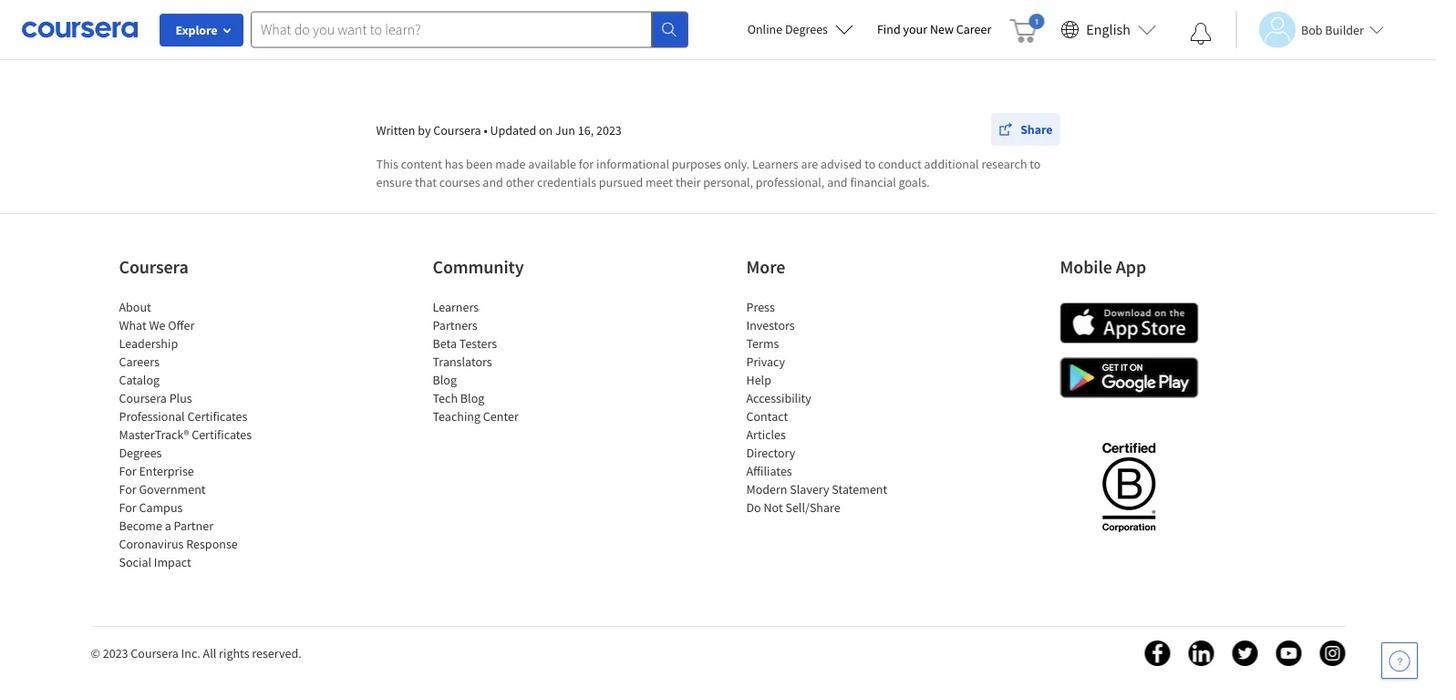 Task type: describe. For each thing, give the bounding box(es) containing it.
shopping cart: 1 item image
[[1010, 14, 1045, 43]]

degrees inside about what we offer leadership careers catalog coursera plus professional certificates mastertrack® certificates degrees for enterprise for government for campus become a partner coronavirus response social impact
[[119, 445, 162, 462]]

press link
[[747, 299, 775, 316]]

press
[[747, 299, 775, 316]]

tech blog link
[[433, 390, 485, 407]]

coursera youtube image
[[1277, 641, 1302, 667]]

pursued
[[599, 174, 643, 191]]

get it on google play image
[[1061, 358, 1199, 399]]

press investors terms privacy help accessibility contact articles directory affiliates modern slavery statement do not sell/share
[[747, 299, 888, 516]]

advised
[[821, 156, 862, 172]]

this content has been made available for informational purposes only. learners are advised to conduct additional research to ensure that courses and other credentials pursued meet their personal, professional, and financial goals.
[[376, 156, 1041, 191]]

catalog
[[119, 372, 160, 389]]

partners link
[[433, 317, 478, 334]]

online degrees button
[[733, 9, 869, 49]]

coursera plus link
[[119, 390, 192, 407]]

affiliates link
[[747, 463, 793, 480]]

2023 right the 16,
[[597, 122, 622, 138]]

find your new career
[[878, 21, 992, 37]]

content
[[401, 156, 442, 172]]

beta
[[433, 336, 457, 352]]

statement
[[832, 482, 888, 498]]

mobile app
[[1061, 256, 1147, 279]]

©
[[91, 646, 100, 662]]

coursera left inc.
[[131, 646, 179, 662]]

goals.
[[899, 174, 930, 191]]

accessibility
[[747, 390, 812, 407]]

june
[[580, 13, 607, 29]]

16,
[[578, 122, 594, 138]]

share
[[1021, 121, 1053, 138]]

blog link
[[433, 372, 457, 389]]

coursera image
[[22, 15, 138, 44]]

written by coursera • updated on jun 16, 2023
[[376, 122, 622, 138]]

degrees inside dropdown button
[[786, 21, 828, 37]]

articles link
[[747, 427, 786, 443]]

professional,
[[756, 174, 825, 191]]

credentials
[[537, 174, 597, 191]]

•
[[484, 122, 488, 138]]

october
[[964, 13, 1007, 29]]

1,
[[423, 13, 432, 29]]

translators
[[433, 354, 492, 370]]

learners partners beta testers translators blog tech blog teaching center
[[433, 299, 519, 425]]

min for 12
[[908, 13, 929, 29]]

career
[[957, 21, 992, 37]]

help link
[[747, 372, 772, 389]]

2,
[[1009, 13, 1019, 29]]

2023 right 1,
[[435, 13, 460, 29]]

conduct
[[879, 156, 922, 172]]

mastertrack®
[[119, 427, 189, 443]]

has
[[445, 156, 464, 172]]

coursera inside about what we offer leadership careers catalog coursera plus professional certificates mastertrack® certificates degrees for enterprise for government for campus become a partner coronavirus response social impact
[[119, 390, 167, 407]]

for
[[579, 156, 594, 172]]

for government link
[[119, 482, 206, 498]]

find
[[878, 21, 901, 37]]

coronavirus response link
[[119, 536, 238, 553]]

social
[[119, 555, 151, 571]]

teaching
[[433, 409, 481, 425]]

careers link
[[119, 354, 160, 370]]

online degrees
[[748, 21, 828, 37]]

a
[[165, 518, 171, 535]]

new
[[930, 21, 954, 37]]

mastertrack® certificates link
[[119, 427, 252, 443]]

learners inside learners partners beta testers translators blog tech blog teaching center
[[433, 299, 479, 316]]

12
[[893, 13, 906, 29]]

leadership
[[119, 336, 178, 352]]

1 for from the top
[[119, 463, 137, 480]]

updated
[[490, 122, 537, 138]]

builder
[[1326, 21, 1365, 38]]

investors link
[[747, 317, 795, 334]]

informational
[[597, 156, 670, 172]]

on
[[539, 122, 553, 138]]

june 15, 2023
[[580, 13, 653, 29]]

by
[[418, 122, 431, 138]]

only.
[[724, 156, 750, 172]]

· for september
[[356, 13, 359, 29]]

coursera left '•'
[[434, 122, 481, 138]]

show notifications image
[[1191, 23, 1213, 45]]

beta testers link
[[433, 336, 497, 352]]

partners
[[433, 317, 478, 334]]

download on the app store image
[[1061, 303, 1199, 344]]

reserved.
[[252, 646, 302, 662]]

2 to from the left
[[1030, 156, 1041, 172]]

read for september
[[329, 13, 353, 29]]

0 horizontal spatial blog
[[433, 372, 457, 389]]

2023 right 2,
[[1022, 13, 1047, 29]]

testers
[[460, 336, 497, 352]]

available
[[529, 156, 577, 172]]

campus
[[139, 500, 183, 516]]

accessibility link
[[747, 390, 812, 407]]

rights
[[219, 646, 250, 662]]

do not sell/share link
[[747, 500, 841, 516]]



Task type: locate. For each thing, give the bounding box(es) containing it.
what we offer link
[[119, 317, 195, 334]]

online
[[748, 21, 783, 37]]

list containing press
[[747, 298, 902, 517]]

0 horizontal spatial to
[[865, 156, 876, 172]]

list for more
[[747, 298, 902, 517]]

0 horizontal spatial ·
[[356, 13, 359, 29]]

are
[[801, 156, 819, 172]]

careers
[[119, 354, 160, 370]]

center
[[483, 409, 519, 425]]

and down been
[[483, 174, 503, 191]]

0 vertical spatial blog
[[433, 372, 457, 389]]

help center image
[[1390, 651, 1411, 672]]

about
[[119, 299, 151, 316]]

terms
[[747, 336, 779, 352]]

partner
[[174, 518, 213, 535]]

What do you want to learn? text field
[[251, 11, 652, 48]]

response
[[186, 536, 238, 553]]

privacy
[[747, 354, 786, 370]]

list containing learners
[[433, 298, 588, 426]]

min right 6 at top
[[306, 13, 327, 29]]

to right research at the right
[[1030, 156, 1041, 172]]

become
[[119, 518, 162, 535]]

that
[[415, 174, 437, 191]]

sell/share
[[786, 500, 841, 516]]

1 horizontal spatial read
[[932, 13, 956, 29]]

help
[[747, 372, 772, 389]]

blog
[[433, 372, 457, 389], [461, 390, 485, 407]]

meet
[[646, 174, 673, 191]]

degrees
[[786, 21, 828, 37], [119, 445, 162, 462]]

terms link
[[747, 336, 779, 352]]

0 vertical spatial learners
[[753, 156, 799, 172]]

1 horizontal spatial learners
[[753, 156, 799, 172]]

1 and from the left
[[483, 174, 503, 191]]

learners inside the this content has been made available for informational purposes only. learners are advised to conduct additional research to ensure that courses and other credentials pursued meet their personal, professional, and financial goals.
[[753, 156, 799, 172]]

affiliates
[[747, 463, 793, 480]]

1 vertical spatial degrees
[[119, 445, 162, 462]]

explore
[[176, 22, 218, 38]]

1 horizontal spatial ·
[[958, 13, 961, 29]]

app
[[1116, 256, 1147, 279]]

1 read from the left
[[329, 13, 353, 29]]

min
[[306, 13, 327, 29], [908, 13, 929, 29]]

degrees right online
[[786, 21, 828, 37]]

1 vertical spatial blog
[[461, 390, 485, 407]]

certificates
[[187, 409, 248, 425], [192, 427, 252, 443]]

for up the become
[[119, 500, 137, 516]]

learners up professional,
[[753, 156, 799, 172]]

do
[[747, 500, 762, 516]]

coursera
[[434, 122, 481, 138], [119, 256, 189, 279], [119, 390, 167, 407], [131, 646, 179, 662]]

list
[[119, 298, 274, 572], [433, 298, 588, 426], [747, 298, 902, 517]]

0 vertical spatial degrees
[[786, 21, 828, 37]]

read for october
[[932, 13, 956, 29]]

become a partner link
[[119, 518, 213, 535]]

0 horizontal spatial min
[[306, 13, 327, 29]]

1 min from the left
[[306, 13, 327, 29]]

for campus link
[[119, 500, 183, 516]]

blog up tech
[[433, 372, 457, 389]]

jun
[[556, 122, 576, 138]]

tech
[[433, 390, 458, 407]]

2 list from the left
[[433, 298, 588, 426]]

1 horizontal spatial list
[[433, 298, 588, 426]]

2 for from the top
[[119, 482, 137, 498]]

purposes
[[672, 156, 722, 172]]

1 list from the left
[[119, 298, 274, 572]]

1 vertical spatial for
[[119, 482, 137, 498]]

to
[[865, 156, 876, 172], [1030, 156, 1041, 172]]

to up financial
[[865, 156, 876, 172]]

written
[[376, 122, 415, 138]]

1 · from the left
[[356, 13, 359, 29]]

their
[[676, 174, 701, 191]]

learners link
[[433, 299, 479, 316]]

3 list from the left
[[747, 298, 902, 517]]

2023 right ©
[[103, 646, 128, 662]]

impact
[[154, 555, 191, 571]]

certificates up mastertrack® certificates link
[[187, 409, 248, 425]]

2 read from the left
[[932, 13, 956, 29]]

0 horizontal spatial degrees
[[119, 445, 162, 462]]

2 vertical spatial for
[[119, 500, 137, 516]]

1 vertical spatial certificates
[[192, 427, 252, 443]]

coursera up about link
[[119, 256, 189, 279]]

mobile
[[1061, 256, 1113, 279]]

certificates down professional certificates link on the left bottom of the page
[[192, 427, 252, 443]]

read right 6 at top
[[329, 13, 353, 29]]

find your new career link
[[869, 18, 1001, 41]]

2 min from the left
[[908, 13, 929, 29]]

· left september
[[356, 13, 359, 29]]

min for 6
[[306, 13, 327, 29]]

1 to from the left
[[865, 156, 876, 172]]

personal,
[[704, 174, 754, 191]]

additional
[[925, 156, 980, 172]]

logo of certified b corporation image
[[1092, 432, 1167, 542]]

ensure
[[376, 174, 413, 191]]

professional
[[119, 409, 185, 425]]

coronavirus
[[119, 536, 184, 553]]

leadership link
[[119, 336, 178, 352]]

0 horizontal spatial read
[[329, 13, 353, 29]]

1 horizontal spatial blog
[[461, 390, 485, 407]]

2 horizontal spatial list
[[747, 298, 902, 517]]

1 horizontal spatial min
[[908, 13, 929, 29]]

modern
[[747, 482, 788, 498]]

slavery
[[790, 482, 830, 498]]

coursera down catalog link
[[119, 390, 167, 407]]

0 vertical spatial certificates
[[187, 409, 248, 425]]

coursera twitter image
[[1233, 641, 1259, 667]]

for up 'for campus' link
[[119, 482, 137, 498]]

0 horizontal spatial learners
[[433, 299, 479, 316]]

2023 right '15,'
[[628, 13, 653, 29]]

we
[[149, 317, 166, 334]]

offer
[[168, 317, 195, 334]]

0 vertical spatial for
[[119, 463, 137, 480]]

·
[[356, 13, 359, 29], [958, 13, 961, 29]]

© 2023 coursera inc. all rights reserved.
[[91, 646, 302, 662]]

english button
[[1054, 0, 1164, 59]]

this
[[376, 156, 399, 172]]

more
[[747, 256, 786, 279]]

1 horizontal spatial to
[[1030, 156, 1041, 172]]

1 horizontal spatial and
[[828, 174, 848, 191]]

and down advised
[[828, 174, 848, 191]]

inc.
[[181, 646, 200, 662]]

0 horizontal spatial and
[[483, 174, 503, 191]]

None search field
[[251, 11, 689, 48]]

0 horizontal spatial list
[[119, 298, 274, 572]]

learners up "partners"
[[433, 299, 479, 316]]

2 · from the left
[[958, 13, 961, 29]]

about link
[[119, 299, 151, 316]]

for down degrees 'link'
[[119, 463, 137, 480]]

1 vertical spatial learners
[[433, 299, 479, 316]]

coursera facebook image
[[1145, 641, 1171, 667]]

other
[[506, 174, 535, 191]]

privacy link
[[747, 354, 786, 370]]

community
[[433, 256, 524, 279]]

2 and from the left
[[828, 174, 848, 191]]

list for coursera
[[119, 298, 274, 572]]

read
[[329, 13, 353, 29], [932, 13, 956, 29]]

blog up teaching center link
[[461, 390, 485, 407]]

read right your
[[932, 13, 956, 29]]

· for october
[[958, 13, 961, 29]]

3 for from the top
[[119, 500, 137, 516]]

contact
[[747, 409, 788, 425]]

list for community
[[433, 298, 588, 426]]

been
[[466, 156, 493, 172]]

degrees down mastertrack®
[[119, 445, 162, 462]]

coursera linkedin image
[[1189, 641, 1215, 667]]

bob builder button
[[1236, 11, 1385, 48]]

bob builder
[[1302, 21, 1365, 38]]

enterprise
[[139, 463, 194, 480]]

1 horizontal spatial degrees
[[786, 21, 828, 37]]

list containing about
[[119, 298, 274, 572]]

professional certificates link
[[119, 409, 248, 425]]

share button
[[992, 113, 1061, 146], [992, 113, 1061, 146]]

teaching center link
[[433, 409, 519, 425]]

min right 12
[[908, 13, 929, 29]]

catalog link
[[119, 372, 160, 389]]

for enterprise link
[[119, 463, 194, 480]]

· right new
[[958, 13, 961, 29]]

for
[[119, 463, 137, 480], [119, 482, 137, 498], [119, 500, 137, 516]]

coursera instagram image
[[1321, 641, 1346, 667]]



Task type: vqa. For each thing, say whether or not it's contained in the screenshot.
the What
yes



